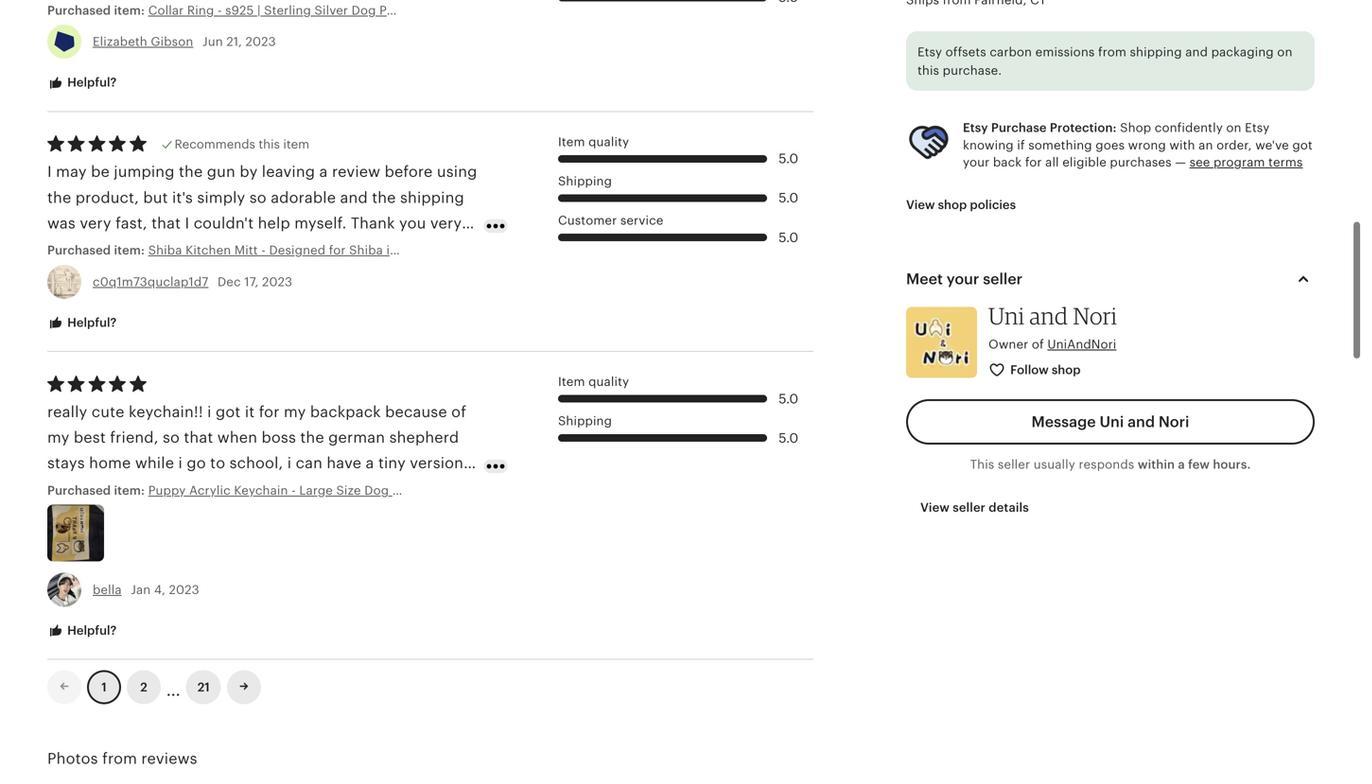 Task type: locate. For each thing, give the bounding box(es) containing it.
2 item from the top
[[558, 375, 585, 389]]

shipping inside etsy offsets carbon emissions from shipping and packaging on this purchase.
[[1130, 45, 1182, 59]]

purchases
[[1110, 155, 1172, 169]]

usually
[[1034, 458, 1076, 472]]

1 horizontal spatial i
[[185, 215, 190, 232]]

for left all
[[1025, 155, 1042, 169]]

seller left the details
[[953, 500, 986, 515]]

c0q1m73quclap1d7 dec 17, 2023
[[93, 275, 293, 289]]

seller for usually
[[998, 458, 1030, 472]]

item quality for i may be jumping the gun by leaving a review before using the product, but it's simply so adorable and the shipping was very fast, that i couldn't help myself. thank you very much. my eun hui (b&t shiba) appreciates the tribute to her cuteness.
[[558, 135, 629, 149]]

seller
[[983, 270, 1023, 288], [998, 458, 1030, 472], [953, 500, 986, 515]]

1 vertical spatial 2023
[[262, 275, 293, 289]]

shipping for really cute keychain!! i got it for my backpack because of my best friend, so that when boss the german shepherd stays home while i go to school, i can have a tiny version of him with me! i also enjoyed the freebie stickers haha
[[558, 414, 612, 428]]

message
[[1032, 414, 1096, 431]]

to right tribute
[[444, 241, 459, 258]]

0 vertical spatial with
[[1170, 138, 1196, 152]]

0 vertical spatial quality
[[589, 135, 629, 149]]

of left him
[[47, 481, 62, 498]]

0 horizontal spatial shop
[[938, 198, 967, 212]]

1 vertical spatial view
[[921, 500, 950, 515]]

review
[[332, 163, 381, 180]]

uni
[[989, 302, 1025, 330], [1100, 414, 1124, 431]]

0 vertical spatial purchased item:
[[47, 3, 148, 18]]

your down "knowing"
[[963, 155, 990, 169]]

1 quality from the top
[[589, 135, 629, 149]]

your inside dropdown button
[[947, 270, 980, 288]]

view
[[906, 198, 935, 212], [921, 500, 950, 515]]

1 horizontal spatial dog
[[439, 483, 463, 498]]

0 vertical spatial purchased
[[47, 3, 111, 18]]

i may be jumping the gun by leaving a review before using the product, but it's simply so adorable and the shipping was very fast, that i couldn't help myself. thank you very much. my eun hui (b&t shiba) appreciates the tribute to her cuteness.
[[47, 163, 477, 283]]

by
[[240, 163, 258, 180]]

details
[[989, 500, 1029, 515]]

on inside etsy offsets carbon emissions from shipping and packaging on this purchase.
[[1278, 45, 1293, 59]]

2 item: from the top
[[114, 243, 145, 258]]

him
[[67, 481, 94, 498]]

my up 'stays'
[[47, 429, 70, 446]]

2 vertical spatial of
[[47, 481, 62, 498]]

school,
[[230, 455, 283, 472]]

bella link
[[93, 583, 122, 597]]

etsy up we've
[[1245, 121, 1270, 135]]

shipping up the you
[[400, 189, 464, 206]]

0 vertical spatial helpful? button
[[33, 65, 131, 101]]

view for view shop policies
[[906, 198, 935, 212]]

1 vertical spatial shop
[[1052, 363, 1081, 377]]

that inside i may be jumping the gun by leaving a review before using the product, but it's simply so adorable and the shipping was very fast, that i couldn't help myself. thank you very much. my eun hui (b&t shiba) appreciates the tribute to her cuteness.
[[152, 215, 181, 232]]

shipping
[[1130, 45, 1182, 59], [400, 189, 464, 206]]

5.0
[[779, 151, 799, 166], [779, 191, 799, 205], [779, 230, 799, 245], [779, 392, 799, 406], [779, 431, 799, 446]]

hours.
[[1213, 458, 1251, 472]]

on
[[1278, 45, 1293, 59], [1227, 121, 1242, 135]]

1 vertical spatial item quality
[[558, 375, 629, 389]]

bella jan 4, 2023
[[93, 583, 199, 597]]

2 dog from the left
[[439, 483, 463, 498]]

0 horizontal spatial so
[[163, 429, 180, 446]]

follow shop button
[[975, 353, 1097, 388]]

fast,
[[116, 215, 147, 232]]

shop
[[1120, 121, 1152, 135]]

message uni and nori button
[[906, 399, 1315, 445]]

using
[[437, 163, 477, 180]]

of up follow shop button
[[1032, 337, 1044, 351]]

shop down uniandnori link
[[1052, 363, 1081, 377]]

purchased
[[47, 3, 111, 18], [47, 243, 111, 258], [47, 483, 111, 498]]

etsy inside etsy offsets carbon emissions from shipping and packaging on this purchase.
[[918, 45, 942, 59]]

myself.
[[294, 215, 347, 232]]

i down it's
[[185, 215, 190, 232]]

shipping for i may be jumping the gun by leaving a review before using the product, but it's simply so adorable and the shipping was very fast, that i couldn't help myself. thank you very much. my eun hui (b&t shiba) appreciates the tribute to her cuteness.
[[558, 174, 612, 188]]

within
[[1138, 458, 1175, 472]]

1 horizontal spatial shop
[[1052, 363, 1081, 377]]

i left it
[[207, 403, 212, 420]]

4 5.0 from the top
[[779, 392, 799, 406]]

for inside really cute keychain!! i got it for my backpack because of my best friend, so that when boss the german shepherd stays home while i go to school, i can have a tiny version of him with me! i also enjoyed the freebie stickers haha
[[259, 403, 280, 420]]

2 quality from the top
[[589, 375, 629, 389]]

got left it
[[216, 403, 241, 420]]

meet your seller
[[906, 270, 1023, 288]]

2 horizontal spatial of
[[1032, 337, 1044, 351]]

the
[[179, 163, 203, 180], [47, 189, 71, 206], [372, 189, 396, 206], [362, 241, 386, 258], [300, 429, 324, 446], [271, 481, 295, 498]]

0 horizontal spatial a
[[319, 163, 328, 180]]

with inside really cute keychain!! i got it for my backpack because of my best friend, so that when boss the german shepherd stays home while i go to school, i can have a tiny version of him with me! i also enjoyed the freebie stickers haha
[[98, 481, 130, 498]]

very right the you
[[430, 215, 462, 232]]

view left the details
[[921, 500, 950, 515]]

1 horizontal spatial to
[[444, 241, 459, 258]]

2 item quality from the top
[[558, 375, 629, 389]]

you
[[399, 215, 426, 232]]

this inside etsy offsets carbon emissions from shipping and packaging on this purchase.
[[918, 63, 940, 78]]

purchased up elizabeth
[[47, 3, 111, 18]]

seller up owner
[[983, 270, 1023, 288]]

of right because
[[451, 403, 467, 420]]

shop for follow
[[1052, 363, 1081, 377]]

quality
[[589, 135, 629, 149], [589, 375, 629, 389]]

1 dog from the left
[[365, 483, 389, 498]]

eun
[[124, 241, 151, 258]]

help
[[258, 215, 290, 232]]

gibson
[[151, 35, 193, 49]]

1 horizontal spatial uni
[[1100, 414, 1124, 431]]

my
[[284, 403, 306, 420], [47, 429, 70, 446]]

0 vertical spatial for
[[1025, 155, 1042, 169]]

etsy
[[918, 45, 942, 59], [963, 121, 988, 135], [1245, 121, 1270, 135]]

1 vertical spatial for
[[259, 403, 280, 420]]

1 vertical spatial with
[[98, 481, 130, 498]]

1 very from the left
[[80, 215, 111, 232]]

puppy
[[148, 483, 186, 498]]

very
[[80, 215, 111, 232], [430, 215, 462, 232]]

0 vertical spatial uni
[[989, 302, 1025, 330]]

that up hui
[[152, 215, 181, 232]]

etsy inside shop confidently on etsy knowing if something goes wrong with an order, we've got your back for all eligible purchases —
[[1245, 121, 1270, 135]]

nori up within
[[1159, 414, 1190, 431]]

2023 right "4,"
[[169, 583, 199, 597]]

0 vertical spatial got
[[1293, 138, 1313, 152]]

see program terms link
[[1190, 155, 1303, 169]]

to right go
[[210, 455, 225, 472]]

stays
[[47, 455, 85, 472]]

jumping
[[114, 163, 175, 180]]

1 vertical spatial shipping
[[400, 189, 464, 206]]

1 item: from the top
[[114, 3, 145, 18]]

2 vertical spatial helpful? button
[[33, 614, 131, 649]]

so down by
[[250, 189, 267, 206]]

purchased item: up elizabeth
[[47, 3, 148, 18]]

dog
[[365, 483, 389, 498], [439, 483, 463, 498]]

your
[[963, 155, 990, 169], [947, 270, 980, 288]]

got inside really cute keychain!! i got it for my backpack because of my best friend, so that when boss the german shepherd stays home while i go to school, i can have a tiny version of him with me! i also enjoyed the freebie stickers haha
[[216, 403, 241, 420]]

purchase.
[[943, 63, 1002, 78]]

3 purchased from the top
[[47, 483, 111, 498]]

(b&t
[[184, 241, 218, 258]]

3 helpful? button from the top
[[33, 614, 131, 649]]

on right the packaging
[[1278, 45, 1293, 59]]

item: up elizabeth
[[114, 3, 145, 18]]

helpful?
[[64, 75, 117, 90], [64, 315, 117, 330], [64, 624, 117, 638]]

helpful? down bella link
[[64, 624, 117, 638]]

2 shipping from the top
[[558, 414, 612, 428]]

0 horizontal spatial of
[[47, 481, 62, 498]]

0 vertical spatial your
[[963, 155, 990, 169]]

0 horizontal spatial for
[[259, 403, 280, 420]]

helpful? down elizabeth
[[64, 75, 117, 90]]

shop for view
[[938, 198, 967, 212]]

your right 'meet'
[[947, 270, 980, 288]]

1 vertical spatial your
[[947, 270, 980, 288]]

purchased down 'stays'
[[47, 483, 111, 498]]

0 horizontal spatial dog
[[365, 483, 389, 498]]

2 link
[[127, 670, 161, 705]]

0 vertical spatial that
[[152, 215, 181, 232]]

with inside shop confidently on etsy knowing if something goes wrong with an order, we've got your back for all eligible purchases —
[[1170, 138, 1196, 152]]

0 vertical spatial item
[[558, 135, 585, 149]]

from right emissions
[[1098, 45, 1127, 59]]

0 vertical spatial helpful?
[[64, 75, 117, 90]]

got
[[1293, 138, 1313, 152], [216, 403, 241, 420]]

0 horizontal spatial nori
[[1073, 302, 1118, 330]]

0 horizontal spatial etsy
[[918, 45, 942, 59]]

helpful? down cuteness.
[[64, 315, 117, 330]]

0 vertical spatial item quality
[[558, 135, 629, 149]]

and up within
[[1128, 414, 1155, 431]]

may
[[56, 163, 87, 180]]

very down product, at the top left of the page
[[80, 215, 111, 232]]

i right me!
[[166, 481, 170, 498]]

and down review
[[340, 189, 368, 206]]

and left the packaging
[[1186, 45, 1208, 59]]

and up uniandnori
[[1030, 302, 1068, 330]]

shop left policies
[[938, 198, 967, 212]]

view details of this review photo by bella image
[[47, 505, 104, 562]]

1 horizontal spatial shipping
[[1130, 45, 1182, 59]]

version
[[410, 455, 464, 472]]

from right photos
[[102, 750, 137, 768]]

view left policies
[[906, 198, 935, 212]]

uni up owner
[[989, 302, 1025, 330]]

item: down home
[[114, 483, 145, 498]]

1 vertical spatial uni
[[1100, 414, 1124, 431]]

0 horizontal spatial on
[[1227, 121, 1242, 135]]

21
[[197, 680, 210, 695]]

so inside i may be jumping the gun by leaving a review before using the product, but it's simply so adorable and the shipping was very fast, that i couldn't help myself. thank you very much. my eun hui (b&t shiba) appreciates the tribute to her cuteness.
[[250, 189, 267, 206]]

1 horizontal spatial a
[[366, 455, 374, 472]]

1 horizontal spatial from
[[1098, 45, 1127, 59]]

1 vertical spatial got
[[216, 403, 241, 420]]

1 vertical spatial shipping
[[558, 414, 612, 428]]

item: down fast,
[[114, 243, 145, 258]]

large
[[299, 483, 333, 498]]

dog right the side
[[439, 483, 463, 498]]

2023 right 21,
[[246, 35, 276, 49]]

0 vertical spatial of
[[1032, 337, 1044, 351]]

2023
[[246, 35, 276, 49], [262, 275, 293, 289], [169, 583, 199, 597]]

and inside button
[[1128, 414, 1155, 431]]

1 horizontal spatial that
[[184, 429, 213, 446]]

that up go
[[184, 429, 213, 446]]

nori inside the uni and nori owner of uniandnori
[[1073, 302, 1118, 330]]

helpful? button down bella link
[[33, 614, 131, 649]]

0 vertical spatial shipping
[[1130, 45, 1182, 59]]

1 vertical spatial item
[[558, 375, 585, 389]]

helpful? button down elizabeth
[[33, 65, 131, 101]]

0 vertical spatial item:
[[114, 3, 145, 18]]

item for really cute keychain!! i got it for my backpack because of my best friend, so that when boss the german shepherd stays home while i go to school, i can have a tiny version of him with me! i also enjoyed the freebie stickers haha
[[558, 375, 585, 389]]

item
[[558, 135, 585, 149], [558, 375, 585, 389]]

a left review
[[319, 163, 328, 180]]

because
[[385, 403, 447, 420]]

0 vertical spatial nori
[[1073, 302, 1118, 330]]

for inside shop confidently on etsy knowing if something goes wrong with an order, we've got your back for all eligible purchases —
[[1025, 155, 1042, 169]]

view inside button
[[906, 198, 935, 212]]

shipping up the shop
[[1130, 45, 1182, 59]]

haha
[[417, 481, 452, 498]]

1 item from the top
[[558, 135, 585, 149]]

1 horizontal spatial etsy
[[963, 121, 988, 135]]

1 vertical spatial purchased
[[47, 243, 111, 258]]

item quality
[[558, 135, 629, 149], [558, 375, 629, 389]]

with up — on the top right of the page
[[1170, 138, 1196, 152]]

0 horizontal spatial i
[[47, 163, 52, 180]]

purchased up her
[[47, 243, 111, 258]]

etsy up "knowing"
[[963, 121, 988, 135]]

2 purchased from the top
[[47, 243, 111, 258]]

uni up this seller usually responds within a few hours.
[[1100, 414, 1124, 431]]

2 vertical spatial purchased
[[47, 483, 111, 498]]

1 vertical spatial purchased item:
[[47, 243, 148, 258]]

1 horizontal spatial got
[[1293, 138, 1313, 152]]

boss
[[262, 429, 296, 446]]

seller right the this
[[998, 458, 1030, 472]]

the left large in the left bottom of the page
[[271, 481, 295, 498]]

purchased item: up cuteness.
[[47, 243, 148, 258]]

this left purchase.
[[918, 63, 940, 78]]

nori
[[1073, 302, 1118, 330], [1159, 414, 1190, 431]]

1 vertical spatial helpful?
[[64, 315, 117, 330]]

and inside i may be jumping the gun by leaving a review before using the product, but it's simply so adorable and the shipping was very fast, that i couldn't help myself. thank you very much. my eun hui (b&t shiba) appreciates the tribute to her cuteness.
[[340, 189, 368, 206]]

a inside really cute keychain!! i got it for my backpack because of my best friend, so that when boss the german shepherd stays home while i go to school, i can have a tiny version of him with me! i also enjoyed the freebie stickers haha
[[366, 455, 374, 472]]

simply
[[197, 189, 245, 206]]

0 horizontal spatial got
[[216, 403, 241, 420]]

1 vertical spatial quality
[[589, 375, 629, 389]]

thank
[[351, 215, 395, 232]]

3 helpful? from the top
[[64, 624, 117, 638]]

0 horizontal spatial shipping
[[400, 189, 464, 206]]

0 horizontal spatial uni
[[989, 302, 1025, 330]]

0 vertical spatial seller
[[983, 270, 1023, 288]]

1 horizontal spatial with
[[1170, 138, 1196, 152]]

1 vertical spatial to
[[210, 455, 225, 472]]

0 horizontal spatial this
[[259, 137, 280, 151]]

photos from reviews
[[47, 750, 197, 768]]

my up boss
[[284, 403, 306, 420]]

2023 right 17,
[[262, 275, 293, 289]]

to inside really cute keychain!! i got it for my backpack because of my best friend, so that when boss the german shepherd stays home while i go to school, i can have a tiny version of him with me! i also enjoyed the freebie stickers haha
[[210, 455, 225, 472]]

for
[[1025, 155, 1042, 169], [259, 403, 280, 420]]

got up the terms
[[1293, 138, 1313, 152]]

1 vertical spatial i
[[185, 215, 190, 232]]

i left can
[[287, 455, 292, 472]]

etsy purchase protection:
[[963, 121, 1117, 135]]

i left may
[[47, 163, 52, 180]]

0 vertical spatial my
[[284, 403, 306, 420]]

the down thank
[[362, 241, 386, 258]]

view shop policies
[[906, 198, 1016, 212]]

2 vertical spatial seller
[[953, 500, 986, 515]]

this left 'item'
[[259, 137, 280, 151]]

1 vertical spatial that
[[184, 429, 213, 446]]

1 link
[[87, 670, 121, 705]]

2 helpful? from the top
[[64, 315, 117, 330]]

0 vertical spatial so
[[250, 189, 267, 206]]

0 vertical spatial to
[[444, 241, 459, 258]]

1 vertical spatial item:
[[114, 243, 145, 258]]

much.
[[47, 241, 94, 258]]

a inside i may be jumping the gun by leaving a review before using the product, but it's simply so adorable and the shipping was very fast, that i couldn't help myself. thank you very much. my eun hui (b&t shiba) appreciates the tribute to her cuteness.
[[319, 163, 328, 180]]

confidently
[[1155, 121, 1223, 135]]

dec
[[218, 275, 241, 289]]

nori up uniandnori
[[1073, 302, 1118, 330]]

with down home
[[98, 481, 130, 498]]

0 horizontal spatial very
[[80, 215, 111, 232]]

before
[[385, 163, 433, 180]]

a
[[319, 163, 328, 180], [366, 455, 374, 472], [1178, 458, 1185, 472]]

2 vertical spatial item:
[[114, 483, 145, 498]]

home
[[89, 455, 131, 472]]

0 vertical spatial 2023
[[246, 35, 276, 49]]

it's
[[172, 189, 193, 206]]

1 horizontal spatial this
[[918, 63, 940, 78]]

0 vertical spatial view
[[906, 198, 935, 212]]

helpful? button down her
[[33, 306, 131, 341]]

0 vertical spatial from
[[1098, 45, 1127, 59]]

17,
[[244, 275, 259, 289]]

0 horizontal spatial that
[[152, 215, 181, 232]]

seller for details
[[953, 500, 986, 515]]

1 horizontal spatial very
[[430, 215, 462, 232]]

2 horizontal spatial etsy
[[1245, 121, 1270, 135]]

quality for i may be jumping the gun by leaving a review before using the product, but it's simply so adorable and the shipping was very fast, that i couldn't help myself. thank you very much. my eun hui (b&t shiba) appreciates the tribute to her cuteness.
[[589, 135, 629, 149]]

a left the tiny
[[366, 455, 374, 472]]

etsy left offsets
[[918, 45, 942, 59]]

21,
[[226, 35, 242, 49]]

on up order, at the top right of the page
[[1227, 121, 1242, 135]]

0 vertical spatial this
[[918, 63, 940, 78]]

dog left "|"
[[365, 483, 389, 498]]

2 purchased item: from the top
[[47, 243, 148, 258]]

0 horizontal spatial to
[[210, 455, 225, 472]]

an
[[1199, 138, 1213, 152]]

1 horizontal spatial nori
[[1159, 414, 1190, 431]]

3 5.0 from the top
[[779, 230, 799, 245]]

2 vertical spatial helpful?
[[64, 624, 117, 638]]

0 horizontal spatial from
[[102, 750, 137, 768]]

0 vertical spatial on
[[1278, 45, 1293, 59]]

0 vertical spatial shop
[[938, 198, 967, 212]]

german
[[328, 429, 385, 446]]

2 vertical spatial 2023
[[169, 583, 199, 597]]

0 vertical spatial shipping
[[558, 174, 612, 188]]

offsets
[[946, 45, 987, 59]]

0 horizontal spatial with
[[98, 481, 130, 498]]

1 vertical spatial helpful? button
[[33, 306, 131, 341]]

1 vertical spatial seller
[[998, 458, 1030, 472]]

a left few
[[1178, 458, 1185, 472]]

1 shipping from the top
[[558, 174, 612, 188]]

so down keychain!!
[[163, 429, 180, 446]]

1 item quality from the top
[[558, 135, 629, 149]]

service
[[621, 213, 664, 228]]

for right it
[[259, 403, 280, 420]]



Task type: describe. For each thing, give the bounding box(es) containing it.
see program terms
[[1190, 155, 1303, 169]]

wrong
[[1128, 138, 1166, 152]]

of inside the uni and nori owner of uniandnori
[[1032, 337, 1044, 351]]

1 purchased item: from the top
[[47, 3, 148, 18]]

uni and nori owner of uniandnori
[[989, 302, 1118, 351]]

|
[[392, 483, 396, 498]]

photos
[[47, 750, 98, 768]]

keychain
[[234, 483, 288, 498]]

appreciates
[[271, 241, 358, 258]]

0 vertical spatial i
[[47, 163, 52, 180]]

5 5.0 from the top
[[779, 431, 799, 446]]

and inside etsy offsets carbon emissions from shipping and packaging on this purchase.
[[1186, 45, 1208, 59]]

c0q1m73quclap1d7
[[93, 275, 209, 289]]

keychain!!
[[129, 403, 203, 420]]

shop confidently on etsy knowing if something goes wrong with an order, we've got your back for all eligible purchases —
[[963, 121, 1313, 169]]

adorable
[[271, 189, 336, 206]]

1 vertical spatial from
[[102, 750, 137, 768]]

1 helpful? button from the top
[[33, 65, 131, 101]]

all
[[1046, 155, 1059, 169]]

follow
[[1011, 363, 1049, 377]]

2 5.0 from the top
[[779, 191, 799, 205]]

have
[[327, 455, 362, 472]]

while
[[135, 455, 174, 472]]

the up was
[[47, 189, 71, 206]]

couldn't
[[194, 215, 254, 232]]

2
[[140, 680, 147, 695]]

carbon
[[990, 45, 1032, 59]]

uniandnori
[[1048, 337, 1117, 351]]

leaving
[[262, 163, 315, 180]]

view for view seller details
[[921, 500, 950, 515]]

…
[[167, 673, 180, 701]]

bella
[[93, 583, 122, 597]]

so inside really cute keychain!! i got it for my backpack because of my best friend, so that when boss the german shepherd stays home while i go to school, i can have a tiny version of him with me! i also enjoyed the freebie stickers haha
[[163, 429, 180, 446]]

the up thank
[[372, 189, 396, 206]]

shipping inside i may be jumping the gun by leaving a review before using the product, but it's simply so adorable and the shipping was very fast, that i couldn't help myself. thank you very much. my eun hui (b&t shiba) appreciates the tribute to her cuteness.
[[400, 189, 464, 206]]

quality for really cute keychain!! i got it for my backpack because of my best friend, so that when boss the german shepherd stays home while i go to school, i can have a tiny version of him with me! i also enjoyed the freebie stickers haha
[[589, 375, 629, 389]]

2023 for c0q1m73quclap1d7 dec 17, 2023
[[262, 275, 293, 289]]

friend,
[[110, 429, 159, 446]]

purchase
[[991, 121, 1047, 135]]

that inside really cute keychain!! i got it for my backpack because of my best friend, so that when boss the german shepherd stays home while i go to school, i can have a tiny version of him with me! i also enjoyed the freebie stickers haha
[[184, 429, 213, 446]]

cute
[[92, 403, 124, 420]]

to inside i may be jumping the gun by leaving a review before using the product, but it's simply so adorable and the shipping was very fast, that i couldn't help myself. thank you very much. my eun hui (b&t shiba) appreciates the tribute to her cuteness.
[[444, 241, 459, 258]]

shiba)
[[222, 241, 267, 258]]

on inside shop confidently on etsy knowing if something goes wrong with an order, we've got your back for all eligible purchases —
[[1227, 121, 1242, 135]]

eligible
[[1063, 155, 1107, 169]]

this
[[970, 458, 995, 472]]

when
[[217, 429, 257, 446]]

meet
[[906, 270, 943, 288]]

can
[[296, 455, 323, 472]]

1 helpful? from the top
[[64, 75, 117, 90]]

2 horizontal spatial a
[[1178, 458, 1185, 472]]

i left go
[[178, 455, 183, 472]]

1 vertical spatial of
[[451, 403, 467, 420]]

elizabeth gibson link
[[93, 35, 193, 49]]

packaging
[[1212, 45, 1274, 59]]

uni inside button
[[1100, 414, 1124, 431]]

also
[[174, 481, 204, 498]]

order,
[[1217, 138, 1252, 152]]

0 horizontal spatial my
[[47, 429, 70, 446]]

2-
[[399, 483, 410, 498]]

puppy acrylic keychain - large size dog | 2-side dog charms link
[[148, 482, 513, 499]]

protection:
[[1050, 121, 1117, 135]]

the up can
[[300, 429, 324, 446]]

elizabeth gibson jun 21, 2023
[[93, 35, 276, 49]]

jun
[[202, 35, 223, 49]]

1 horizontal spatial my
[[284, 403, 306, 420]]

was
[[47, 215, 76, 232]]

1 purchased from the top
[[47, 3, 111, 18]]

backpack
[[310, 403, 381, 420]]

1 5.0 from the top
[[779, 151, 799, 166]]

cuteness.
[[76, 266, 147, 283]]

elizabeth
[[93, 35, 147, 49]]

it
[[245, 403, 255, 420]]

go
[[187, 455, 206, 472]]

1
[[101, 680, 107, 695]]

policies
[[970, 198, 1016, 212]]

charms
[[467, 483, 513, 498]]

this seller usually responds within a few hours.
[[970, 458, 1251, 472]]

etsy for etsy offsets carbon emissions from shipping and packaging on this purchase.
[[918, 45, 942, 59]]

1 vertical spatial this
[[259, 137, 280, 151]]

owner
[[989, 337, 1029, 351]]

3 item: from the top
[[114, 483, 145, 498]]

hui
[[155, 241, 180, 258]]

size
[[336, 483, 361, 498]]

purchased item: puppy acrylic keychain - large size dog | 2-side dog charms
[[47, 483, 513, 498]]

her
[[47, 266, 72, 283]]

but
[[143, 189, 168, 206]]

from inside etsy offsets carbon emissions from shipping and packaging on this purchase.
[[1098, 45, 1127, 59]]

item
[[283, 137, 310, 151]]

stickers
[[356, 481, 412, 498]]

jan
[[131, 583, 151, 597]]

seller inside dropdown button
[[983, 270, 1023, 288]]

freebie
[[299, 481, 352, 498]]

etsy for etsy purchase protection:
[[963, 121, 988, 135]]

item quality for really cute keychain!! i got it for my backpack because of my best friend, so that when boss the german shepherd stays home while i go to school, i can have a tiny version of him with me! i also enjoyed the freebie stickers haha
[[558, 375, 629, 389]]

side
[[410, 483, 435, 498]]

item for i may be jumping the gun by leaving a review before using the product, but it's simply so adorable and the shipping was very fast, that i couldn't help myself. thank you very much. my eun hui (b&t shiba) appreciates the tribute to her cuteness.
[[558, 135, 585, 149]]

the up it's
[[179, 163, 203, 180]]

reviews
[[141, 750, 197, 768]]

be
[[91, 163, 110, 180]]

uni and nori image
[[906, 307, 977, 378]]

best
[[74, 429, 106, 446]]

back
[[993, 155, 1022, 169]]

customer service
[[558, 213, 664, 228]]

customer
[[558, 213, 617, 228]]

nori inside button
[[1159, 414, 1190, 431]]

2023 for bella jan 4, 2023
[[169, 583, 199, 597]]

acrylic
[[189, 483, 231, 498]]

2 helpful? button from the top
[[33, 306, 131, 341]]

-
[[292, 483, 296, 498]]

product,
[[75, 189, 139, 206]]

really cute keychain!! i got it for my backpack because of my best friend, so that when boss the german shepherd stays home while i go to school, i can have a tiny version of him with me! i also enjoyed the freebie stickers haha
[[47, 403, 467, 498]]

21 link
[[186, 670, 221, 705]]

responds
[[1079, 458, 1135, 472]]

and inside the uni and nori owner of uniandnori
[[1030, 302, 1068, 330]]

uni inside the uni and nori owner of uniandnori
[[989, 302, 1025, 330]]

view seller details
[[921, 500, 1029, 515]]

your inside shop confidently on etsy knowing if something goes wrong with an order, we've got your back for all eligible purchases —
[[963, 155, 990, 169]]

2 very from the left
[[430, 215, 462, 232]]

got inside shop confidently on etsy knowing if something goes wrong with an order, we've got your back for all eligible purchases —
[[1293, 138, 1313, 152]]



Task type: vqa. For each thing, say whether or not it's contained in the screenshot.
the bottom "plant"
no



